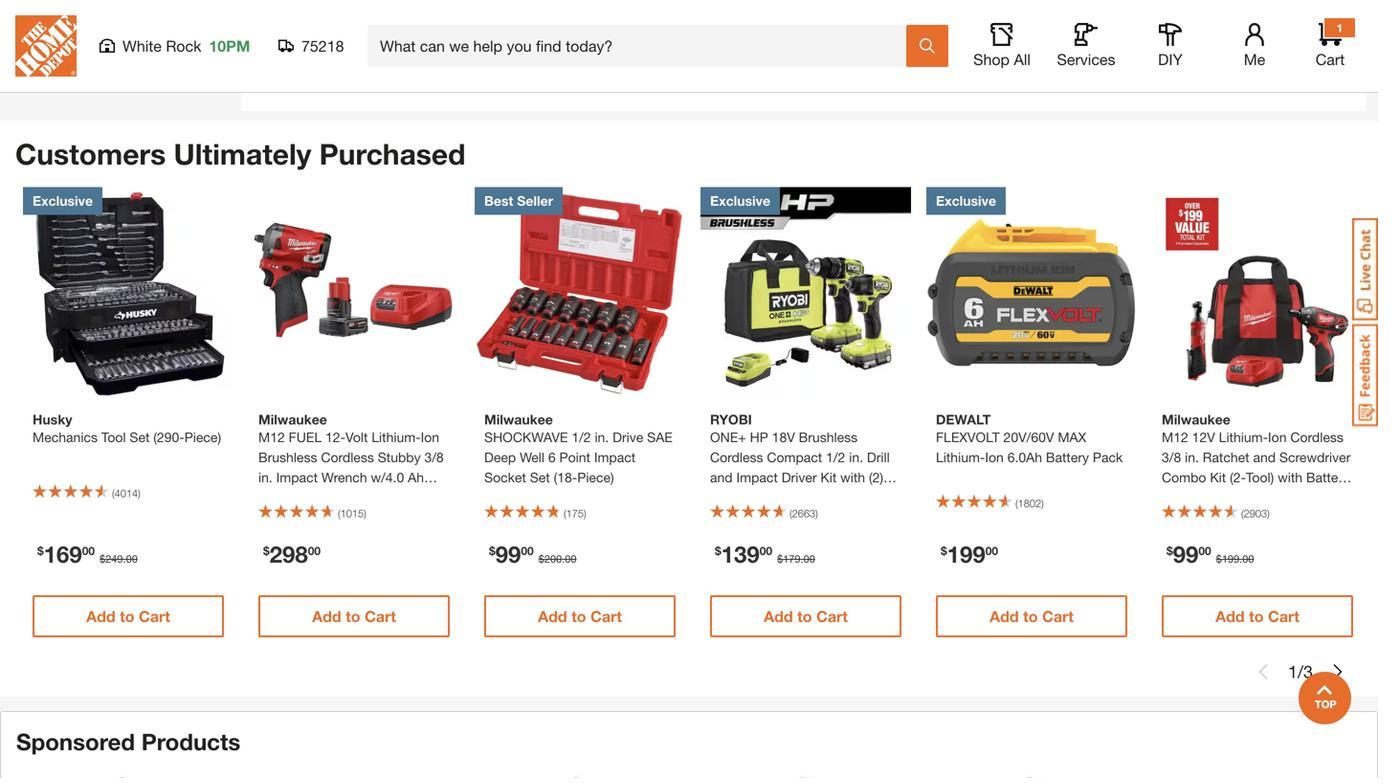 Task type: locate. For each thing, give the bounding box(es) containing it.
add down $ 199 00 in the bottom of the page
[[990, 608, 1019, 626]]

milwaukee inside milwaukee shockwave 1/2 in. drive sae deep well 6 point impact socket set (18-piece)
[[485, 412, 553, 427]]

0 horizontal spatial lithium-
[[372, 429, 421, 445]]

1 99 from the left
[[496, 540, 521, 568]]

1 vertical spatial ah
[[733, 490, 749, 506]]

1 horizontal spatial ah
[[733, 490, 749, 506]]

1 / 3
[[1289, 662, 1314, 682]]

$ 298 00
[[263, 540, 321, 568]]

milwaukee up 12v
[[1162, 412, 1231, 427]]

mechanics tool set (290-piece) image
[[23, 187, 234, 398]]

1 horizontal spatial and
[[865, 490, 888, 506]]

3
[[1304, 662, 1314, 682]]

. down ( 175 )
[[562, 553, 565, 565]]

1 horizontal spatial m12
[[1162, 429, 1189, 445]]

set
[[130, 429, 150, 445], [530, 470, 550, 485]]

exclusive for 139
[[711, 193, 771, 209]]

( down (2-
[[1242, 507, 1245, 520]]

add to cart down 249
[[86, 608, 170, 626]]

2 add to cart button from the left
[[259, 596, 450, 638]]

1 milwaukee from the left
[[259, 412, 327, 427]]

tool
[[101, 429, 126, 445], [1216, 490, 1241, 506]]

lithium- inside dewalt flexvolt 20v/60v max lithium-ion 6.0ah battery pack
[[936, 450, 986, 465]]

1 add to cart button from the left
[[33, 596, 224, 638]]

) for $ 99 00 $ 200 . 00
[[584, 507, 587, 520]]

lithium-
[[372, 429, 421, 445], [1220, 429, 1269, 445], [936, 450, 986, 465]]

( down batteries, on the right bottom
[[790, 507, 793, 520]]

.
[[123, 553, 126, 565], [562, 553, 565, 565], [801, 553, 804, 565], [1240, 553, 1243, 565]]

screwdriver
[[1280, 450, 1351, 465]]

1 horizontal spatial 199
[[1223, 553, 1240, 565]]

3/8 right the stubby
[[425, 450, 444, 465]]

$ 99 00 $ 199 . 00
[[1167, 540, 1255, 568]]

3/8 inside milwaukee m12 12v lithium-ion cordless 3/8 in. ratchet and screwdriver combo kit (2-tool) with battery, charger, tool bag
[[1162, 450, 1182, 465]]

1 horizontal spatial bag
[[1245, 490, 1269, 506]]

piece)
[[185, 429, 221, 445], [578, 470, 614, 485]]

2 to from the left
[[346, 608, 361, 626]]

4 . from the left
[[1240, 553, 1243, 565]]

6 add to cart button from the left
[[1162, 596, 1354, 638]]

1 exclusive from the left
[[33, 193, 93, 209]]

sponsored
[[16, 728, 135, 755]]

0 horizontal spatial 99
[[496, 540, 521, 568]]

next slide image
[[1331, 664, 1346, 680]]

4 to from the left
[[798, 608, 813, 626]]

. inside $ 99 00 $ 199 . 00
[[1240, 553, 1243, 565]]

0 vertical spatial and
[[1254, 450, 1276, 465]]

ah down the stubby
[[408, 470, 424, 485]]

2 horizontal spatial impact
[[737, 470, 778, 485]]

brushless up compact
[[799, 429, 858, 445]]

2 horizontal spatial and
[[1254, 450, 1276, 465]]

shop all button
[[972, 23, 1033, 69]]

99 down charger,
[[1174, 540, 1199, 568]]

298
[[270, 540, 308, 568]]

cordless inside milwaukee m12 12v lithium-ion cordless 3/8 in. ratchet and screwdriver combo kit (2-tool) with battery, charger, tool bag
[[1291, 429, 1344, 445]]

18v lxt lithium-ion battery and rapid optimum charger starter pack (5.0ah) with bonus 18v lxt brushless cordless jig saw image
[[697, 776, 909, 778]]

4 add to cart from the left
[[764, 608, 848, 626]]

0 horizontal spatial bag
[[711, 510, 735, 526]]

cordless inside "milwaukee m12 fuel 12-volt lithium-ion brushless cordless stubby 3/8 in. impact wrench w/4.0 ah starter kit"
[[321, 450, 374, 465]]

1/2 up charger
[[826, 450, 846, 465]]

husky mechanics tool set (290-piece)
[[33, 412, 221, 445]]

0 horizontal spatial and
[[711, 470, 733, 485]]

drive
[[613, 429, 644, 445]]

cordless up wrench
[[321, 450, 374, 465]]

2 exclusive from the left
[[711, 193, 771, 209]]

cordless inside ryobi one+ hp 18v brushless cordless compact 1/2 in. drill and impact driver kit with (2) 1.5 ah batteries, charger and bag
[[711, 450, 764, 465]]

0 horizontal spatial kit
[[303, 490, 319, 506]]

) down wrench
[[364, 507, 367, 520]]

ion inside milwaukee m12 12v lithium-ion cordless 3/8 in. ratchet and screwdriver combo kit (2-tool) with battery, charger, tool bag
[[1269, 429, 1287, 445]]

best seller
[[485, 193, 554, 209]]

tool right mechanics
[[101, 429, 126, 445]]

( for $ 139 00 $ 179 . 00
[[790, 507, 793, 520]]

( for $ 99 00 $ 200 . 00
[[564, 507, 567, 520]]

add down 249
[[86, 608, 116, 626]]

3 milwaukee from the left
[[1162, 412, 1231, 427]]

18v lxt lithium-ion battery and rapid optimum charger starter pack (5.0ah) with bonus 18v lxt reciprocating saw image
[[16, 776, 228, 778]]

milwaukee inside milwaukee m12 12v lithium-ion cordless 3/8 in. ratchet and screwdriver combo kit (2-tool) with battery, charger, tool bag
[[1162, 412, 1231, 427]]

1/2 up point in the left bottom of the page
[[572, 429, 591, 445]]

18v lxt battery and rapid optimum charger starter pack (5.0ah) with bonus 18v lxt oscillating multi-tool image
[[470, 776, 682, 778]]

add to cart button for husky mechanics tool set (290-piece)
[[33, 596, 224, 638]]

add to cart button for dewalt flexvolt 20v/60v max lithium-ion 6.0ah battery pack
[[936, 596, 1128, 638]]

1 left 3 at the right
[[1289, 662, 1298, 682]]

m12
[[259, 429, 285, 445], [1162, 429, 1189, 445]]

. for $ 169 00 $ 249 . 00
[[123, 553, 126, 565]]

to for ryobi one+ hp 18v brushless cordless compact 1/2 in. drill and impact driver kit with (2) 1.5 ah batteries, charger and bag
[[798, 608, 813, 626]]

. down ( 2903 )
[[1240, 553, 1243, 565]]

) down 6.0ah
[[1042, 497, 1044, 510]]

( down (18- at the left bottom
[[564, 507, 567, 520]]

1 vertical spatial bag
[[711, 510, 735, 526]]

cart 1
[[1316, 21, 1346, 68]]

. down ( 2663 )
[[801, 553, 804, 565]]

milwaukee inside "milwaukee m12 fuel 12-volt lithium-ion brushless cordless stubby 3/8 in. impact wrench w/4.0 ah starter kit"
[[259, 412, 327, 427]]

0 horizontal spatial impact
[[276, 470, 318, 485]]

00 inside $ 298 00
[[308, 544, 321, 558]]

1 horizontal spatial kit
[[821, 470, 837, 485]]

milwaukee up shockwave
[[485, 412, 553, 427]]

point
[[560, 450, 591, 465]]

add to cart for mechanics tool set (290-piece)
[[86, 608, 170, 626]]

. inside '$ 139 00 $ 179 . 00'
[[801, 553, 804, 565]]

1 horizontal spatial lithium-
[[936, 450, 986, 465]]

1 vertical spatial brushless
[[259, 450, 317, 465]]

1 horizontal spatial set
[[530, 470, 550, 485]]

0 vertical spatial 1
[[1337, 21, 1344, 34]]

. inside $ 169 00 $ 249 . 00
[[123, 553, 126, 565]]

to
[[120, 608, 135, 626], [346, 608, 361, 626], [572, 608, 587, 626], [798, 608, 813, 626], [1024, 608, 1038, 626], [1250, 608, 1264, 626]]

3 add to cart button from the left
[[485, 596, 676, 638]]

in. inside milwaukee m12 12v lithium-ion cordless 3/8 in. ratchet and screwdriver combo kit (2-tool) with battery, charger, tool bag
[[1186, 450, 1200, 465]]

0 horizontal spatial 1/2
[[572, 429, 591, 445]]

99 left the 200
[[496, 540, 521, 568]]

add to cart button up this is the first slide image
[[1162, 596, 1354, 638]]

add to cart button down $ 199 00 in the bottom of the page
[[936, 596, 1128, 638]]

3/8
[[425, 450, 444, 465], [1162, 450, 1182, 465]]

one+ hp 18v brushless cordless compact 1/2 in. drill and impact driver kit with (2) 1.5 ah batteries, charger and bag image
[[701, 187, 912, 398]]

wrench
[[322, 470, 367, 485]]

1 3/8 from the left
[[425, 450, 444, 465]]

cordless for 99
[[1291, 429, 1344, 445]]

2 horizontal spatial cordless
[[1291, 429, 1344, 445]]

kit inside milwaukee m12 12v lithium-ion cordless 3/8 in. ratchet and screwdriver combo kit (2-tool) with battery, charger, tool bag
[[1211, 470, 1227, 485]]

1/2
[[572, 429, 591, 445], [826, 450, 846, 465]]

0 horizontal spatial ah
[[408, 470, 424, 485]]

add down the 200
[[538, 608, 568, 626]]

$ 199 00
[[941, 540, 999, 568]]

m12 inside milwaukee m12 12v lithium-ion cordless 3/8 in. ratchet and screwdriver combo kit (2-tool) with battery, charger, tool bag
[[1162, 429, 1189, 445]]

ah inside ryobi one+ hp 18v brushless cordless compact 1/2 in. drill and impact driver kit with (2) 1.5 ah batteries, charger and bag
[[733, 490, 749, 506]]

add for one+ hp 18v brushless cordless compact 1/2 in. drill and impact driver kit with (2) 1.5 ah batteries, charger and bag
[[764, 608, 793, 626]]

1 horizontal spatial exclusive
[[711, 193, 771, 209]]

1 horizontal spatial 1/2
[[826, 450, 846, 465]]

1 vertical spatial set
[[530, 470, 550, 485]]

add to cart
[[86, 608, 170, 626], [312, 608, 396, 626], [538, 608, 622, 626], [764, 608, 848, 626], [990, 608, 1074, 626], [1216, 608, 1300, 626]]

and
[[1254, 450, 1276, 465], [711, 470, 733, 485], [865, 490, 888, 506]]

cordless down one+
[[711, 450, 764, 465]]

4 add from the left
[[764, 608, 793, 626]]

0 horizontal spatial 3/8
[[425, 450, 444, 465]]

1 horizontal spatial impact
[[595, 450, 636, 465]]

and up 1.5
[[711, 470, 733, 485]]

3 add from the left
[[538, 608, 568, 626]]

6 add from the left
[[1216, 608, 1245, 626]]

2 horizontal spatial kit
[[1211, 470, 1227, 485]]

0 horizontal spatial tool
[[101, 429, 126, 445]]

in. inside "milwaukee m12 fuel 12-volt lithium-ion brushless cordless stubby 3/8 in. impact wrench w/4.0 ah starter kit"
[[259, 470, 273, 485]]

2 m12 from the left
[[1162, 429, 1189, 445]]

1802
[[1019, 497, 1042, 510]]

0 horizontal spatial milwaukee
[[259, 412, 327, 427]]

0 horizontal spatial with
[[841, 470, 866, 485]]

impact inside "milwaukee m12 fuel 12-volt lithium-ion brushless cordless stubby 3/8 in. impact wrench w/4.0 ah starter kit"
[[276, 470, 318, 485]]

add to cart button down $ 298 00
[[259, 596, 450, 638]]

compact
[[767, 450, 823, 465]]

1 add to cart from the left
[[86, 608, 170, 626]]

add down $ 99 00 $ 199 . 00
[[1216, 608, 1245, 626]]

battery
[[1047, 450, 1090, 465]]

0 vertical spatial 1/2
[[572, 429, 591, 445]]

shop all
[[974, 50, 1031, 68]]

99
[[496, 540, 521, 568], [1174, 540, 1199, 568]]

2 horizontal spatial exclusive
[[936, 193, 997, 209]]

1/2 inside milwaukee shockwave 1/2 in. drive sae deep well 6 point impact socket set (18-piece)
[[572, 429, 591, 445]]

bag down 1.5
[[711, 510, 735, 526]]

2 . from the left
[[562, 553, 565, 565]]

3/8 up combo
[[1162, 450, 1182, 465]]

m12 inside "milwaukee m12 fuel 12-volt lithium-ion brushless cordless stubby 3/8 in. impact wrench w/4.0 ah starter kit"
[[259, 429, 285, 445]]

m12 left 12v
[[1162, 429, 1189, 445]]

kit inside "milwaukee m12 fuel 12-volt lithium-ion brushless cordless stubby 3/8 in. impact wrench w/4.0 ah starter kit"
[[303, 490, 319, 506]]

lithium- down flexvolt
[[936, 450, 986, 465]]

the home depot logo image
[[15, 15, 77, 77]]

) down tool)
[[1268, 507, 1270, 520]]

set down well
[[530, 470, 550, 485]]

with inside milwaukee m12 12v lithium-ion cordless 3/8 in. ratchet and screwdriver combo kit (2-tool) with battery, charger, tool bag
[[1278, 470, 1303, 485]]

0 horizontal spatial exclusive
[[33, 193, 93, 209]]

$
[[37, 544, 44, 558], [263, 544, 270, 558], [489, 544, 496, 558], [715, 544, 722, 558], [941, 544, 948, 558], [1167, 544, 1174, 558], [100, 553, 106, 565], [539, 553, 545, 565], [778, 553, 783, 565], [1217, 553, 1223, 565]]

0 horizontal spatial m12
[[259, 429, 285, 445]]

in. inside ryobi one+ hp 18v brushless cordless compact 1/2 in. drill and impact driver kit with (2) 1.5 ah batteries, charger and bag
[[850, 450, 864, 465]]

1 vertical spatial 1
[[1289, 662, 1298, 682]]

tool down (2-
[[1216, 490, 1241, 506]]

3 . from the left
[[801, 553, 804, 565]]

combo
[[1162, 470, 1207, 485]]

2 99 from the left
[[1174, 540, 1199, 568]]

add to cart down "179"
[[764, 608, 848, 626]]

1 with from the left
[[841, 470, 866, 485]]

in. left drive on the left of the page
[[595, 429, 609, 445]]

( up 249
[[112, 487, 115, 500]]

3 add to cart from the left
[[538, 608, 622, 626]]

with right tool)
[[1278, 470, 1303, 485]]

to for milwaukee shockwave 1/2 in. drive sae deep well 6 point impact socket set (18-piece)
[[572, 608, 587, 626]]

1 horizontal spatial brushless
[[799, 429, 858, 445]]

00
[[82, 544, 95, 558], [308, 544, 321, 558], [521, 544, 534, 558], [760, 544, 773, 558], [986, 544, 999, 558], [1199, 544, 1212, 558], [126, 553, 138, 565], [565, 553, 577, 565], [804, 553, 816, 565], [1243, 553, 1255, 565]]

2 3/8 from the left
[[1162, 450, 1182, 465]]

add down $ 298 00
[[312, 608, 342, 626]]

5 to from the left
[[1024, 608, 1038, 626]]

1 . from the left
[[123, 553, 126, 565]]

add to cart down $ 199 00 in the bottom of the page
[[990, 608, 1074, 626]]

rock
[[166, 37, 201, 55]]

0 horizontal spatial set
[[130, 429, 150, 445]]

ion up screwdriver
[[1269, 429, 1287, 445]]

set inside husky mechanics tool set (290-piece)
[[130, 429, 150, 445]]

1 vertical spatial piece)
[[578, 470, 614, 485]]

4 add to cart button from the left
[[711, 596, 902, 638]]

1 horizontal spatial 99
[[1174, 540, 1199, 568]]

impact up starter
[[276, 470, 318, 485]]

m12 left fuel
[[259, 429, 285, 445]]

milwaukee up fuel
[[259, 412, 327, 427]]

What can we help you find today? search field
[[380, 26, 906, 66]]

0 horizontal spatial ion
[[421, 429, 440, 445]]

ah right 1.5
[[733, 490, 749, 506]]

with left the (2)
[[841, 470, 866, 485]]

and inside milwaukee m12 12v lithium-ion cordless 3/8 in. ratchet and screwdriver combo kit (2-tool) with battery, charger, tool bag
[[1254, 450, 1276, 465]]

. right 169
[[123, 553, 126, 565]]

1 right me button
[[1337, 21, 1344, 34]]

1 horizontal spatial 1
[[1337, 21, 1344, 34]]

impact inside milwaukee shockwave 1/2 in. drive sae deep well 6 point impact socket set (18-piece)
[[595, 450, 636, 465]]

6.0ah
[[1008, 450, 1043, 465]]

1 vertical spatial 1/2
[[826, 450, 846, 465]]

199 inside $ 99 00 $ 199 . 00
[[1223, 553, 1240, 565]]

) down point in the left bottom of the page
[[584, 507, 587, 520]]

0 vertical spatial set
[[130, 429, 150, 445]]

2 horizontal spatial lithium-
[[1220, 429, 1269, 445]]

kit left (2-
[[1211, 470, 1227, 485]]

flexvolt 20v/60v max lithium-ion 6.0ah battery pack image
[[927, 187, 1138, 398]]

shockwave
[[485, 429, 568, 445]]

set left (290-
[[130, 429, 150, 445]]

add to cart button down the 200
[[485, 596, 676, 638]]

lithium- up ratchet
[[1220, 429, 1269, 445]]

18v lxt battery and rapid optimum charger starter pack (5.0ah) with bonus 18v lxt brushless cut-off/angle grinder image
[[924, 776, 1136, 778]]

. inside $ 99 00 $ 200 . 00
[[562, 553, 565, 565]]

( down wrench
[[338, 507, 341, 520]]

with inside ryobi one+ hp 18v brushless cordless compact 1/2 in. drill and impact driver kit with (2) 1.5 ah batteries, charger and bag
[[841, 470, 866, 485]]

to for dewalt flexvolt 20v/60v max lithium-ion 6.0ah battery pack
[[1024, 608, 1038, 626]]

kit up charger
[[821, 470, 837, 485]]

1 m12 from the left
[[259, 429, 285, 445]]

lithium- inside "milwaukee m12 fuel 12-volt lithium-ion brushless cordless stubby 3/8 in. impact wrench w/4.0 ah starter kit"
[[372, 429, 421, 445]]

2 horizontal spatial milwaukee
[[1162, 412, 1231, 427]]

add to cart button down 249
[[33, 596, 224, 638]]

3 exclusive from the left
[[936, 193, 997, 209]]

2 horizontal spatial ion
[[1269, 429, 1287, 445]]

and down the (2)
[[865, 490, 888, 506]]

white rock 10pm
[[123, 37, 250, 55]]

add to cart button down "179"
[[711, 596, 902, 638]]

ion inside dewalt flexvolt 20v/60v max lithium-ion 6.0ah battery pack
[[986, 450, 1004, 465]]

and up tool)
[[1254, 450, 1276, 465]]

with
[[841, 470, 866, 485], [1278, 470, 1303, 485]]

1 horizontal spatial with
[[1278, 470, 1303, 485]]

m12 fuel 12-volt lithium-ion brushless cordless stubby 3/8 in. impact wrench w/4.0 ah starter kit image
[[249, 187, 460, 398]]

add
[[86, 608, 116, 626], [312, 608, 342, 626], [538, 608, 568, 626], [764, 608, 793, 626], [990, 608, 1019, 626], [1216, 608, 1245, 626]]

dewalt flexvolt 20v/60v max lithium-ion 6.0ah battery pack
[[936, 412, 1123, 465]]

5 add from the left
[[990, 608, 1019, 626]]

1 add from the left
[[86, 608, 116, 626]]

in. up combo
[[1186, 450, 1200, 465]]

3 to from the left
[[572, 608, 587, 626]]

ion right volt
[[421, 429, 440, 445]]

$ 169 00 $ 249 . 00
[[37, 540, 138, 568]]

well
[[520, 450, 545, 465]]

impact up batteries, on the right bottom
[[737, 470, 778, 485]]

me
[[1245, 50, 1266, 68]]

0 horizontal spatial brushless
[[259, 450, 317, 465]]

ion left 6.0ah
[[986, 450, 1004, 465]]

one+
[[711, 429, 747, 445]]

2 with from the left
[[1278, 470, 1303, 485]]

add to cart for one+ hp 18v brushless cordless compact 1/2 in. drill and impact driver kit with (2) 1.5 ah batteries, charger and bag
[[764, 608, 848, 626]]

add to cart button for ryobi one+ hp 18v brushless cordless compact 1/2 in. drill and impact driver kit with (2) 1.5 ah batteries, charger and bag
[[711, 596, 902, 638]]

2 milwaukee from the left
[[485, 412, 553, 427]]

bag
[[1245, 490, 1269, 506], [711, 510, 735, 526]]

20v/60v
[[1004, 429, 1055, 445]]

) down husky mechanics tool set (290-piece)
[[138, 487, 141, 500]]

in. up starter
[[259, 470, 273, 485]]

bag up ( 2903 )
[[1245, 490, 1269, 506]]

lithium- up the stubby
[[372, 429, 421, 445]]

0 horizontal spatial 1
[[1289, 662, 1298, 682]]

cordless up screwdriver
[[1291, 429, 1344, 445]]

add to cart for flexvolt 20v/60v max lithium-ion 6.0ah battery pack
[[990, 608, 1074, 626]]

add to cart up this is the first slide image
[[1216, 608, 1300, 626]]

1 horizontal spatial milwaukee
[[485, 412, 553, 427]]

0 vertical spatial ah
[[408, 470, 424, 485]]

in. left 'drill'
[[850, 450, 864, 465]]

1 horizontal spatial cordless
[[711, 450, 764, 465]]

1 to from the left
[[120, 608, 135, 626]]

bag inside ryobi one+ hp 18v brushless cordless compact 1/2 in. drill and impact driver kit with (2) 1.5 ah batteries, charger and bag
[[711, 510, 735, 526]]

1 vertical spatial tool
[[1216, 490, 1241, 506]]

) down charger
[[816, 507, 819, 520]]

add to cart down $ 298 00
[[312, 608, 396, 626]]

1/2 inside ryobi one+ hp 18v brushless cordless compact 1/2 in. drill and impact driver kit with (2) 1.5 ah batteries, charger and bag
[[826, 450, 846, 465]]

brushless down fuel
[[259, 450, 317, 465]]

add to cart button
[[33, 596, 224, 638], [259, 596, 450, 638], [485, 596, 676, 638], [711, 596, 902, 638], [936, 596, 1128, 638], [1162, 596, 1354, 638]]

0 vertical spatial brushless
[[799, 429, 858, 445]]

add to cart down the 200
[[538, 608, 622, 626]]

0 horizontal spatial 199
[[948, 540, 986, 568]]

2 add to cart from the left
[[312, 608, 396, 626]]

cart
[[1316, 50, 1346, 68], [139, 608, 170, 626], [365, 608, 396, 626], [591, 608, 622, 626], [817, 608, 848, 626], [1043, 608, 1074, 626], [1269, 608, 1300, 626]]

0 vertical spatial bag
[[1245, 490, 1269, 506]]

1 horizontal spatial tool
[[1216, 490, 1241, 506]]

add down "179"
[[764, 608, 793, 626]]

5 add to cart from the left
[[990, 608, 1074, 626]]

0 vertical spatial piece)
[[185, 429, 221, 445]]

0 horizontal spatial piece)
[[185, 429, 221, 445]]

1 horizontal spatial 3/8
[[1162, 450, 1182, 465]]

white
[[123, 37, 162, 55]]

0 vertical spatial tool
[[101, 429, 126, 445]]

5 add to cart button from the left
[[936, 596, 1128, 638]]

kit right starter
[[303, 490, 319, 506]]

impact down drive on the left of the page
[[595, 450, 636, 465]]

0 horizontal spatial cordless
[[321, 450, 374, 465]]

bag inside milwaukee m12 12v lithium-ion cordless 3/8 in. ratchet and screwdriver combo kit (2-tool) with battery, charger, tool bag
[[1245, 490, 1269, 506]]

10pm
[[209, 37, 250, 55]]

impact
[[595, 450, 636, 465], [276, 470, 318, 485], [737, 470, 778, 485]]

2 vertical spatial and
[[865, 490, 888, 506]]

1 horizontal spatial ion
[[986, 450, 1004, 465]]

shockwave 1/2 in. drive sae deep well 6 point impact socket set (18-piece) image
[[475, 187, 686, 398]]

3/8 inside "milwaukee m12 fuel 12-volt lithium-ion brushless cordless stubby 3/8 in. impact wrench w/4.0 ah starter kit"
[[425, 450, 444, 465]]

1 horizontal spatial piece)
[[578, 470, 614, 485]]



Task type: vqa. For each thing, say whether or not it's contained in the screenshot.
$ 58 62
no



Task type: describe. For each thing, give the bounding box(es) containing it.
add to cart for shockwave 1/2 in. drive sae deep well 6 point impact socket set (18-piece)
[[538, 608, 622, 626]]

battery,
[[1307, 470, 1353, 485]]

/
[[1298, 662, 1304, 682]]

200
[[545, 553, 562, 565]]

dewalt
[[936, 412, 991, 427]]

feedback link image
[[1353, 324, 1379, 427]]

179
[[783, 553, 801, 565]]

2903
[[1245, 507, 1268, 520]]

ratchet
[[1203, 450, 1250, 465]]

) for $ 139 00 $ 179 . 00
[[816, 507, 819, 520]]

services
[[1058, 50, 1116, 68]]

best
[[485, 193, 514, 209]]

sponsored products
[[16, 728, 241, 755]]

$ inside $ 298 00
[[263, 544, 270, 558]]

tool inside husky mechanics tool set (290-piece)
[[101, 429, 126, 445]]

$ 139 00 $ 179 . 00
[[715, 540, 816, 568]]

in. inside milwaukee shockwave 1/2 in. drive sae deep well 6 point impact socket set (18-piece)
[[595, 429, 609, 445]]

starter
[[259, 490, 299, 506]]

(18-
[[554, 470, 578, 485]]

add to cart button for milwaukee shockwave 1/2 in. drive sae deep well 6 point impact socket set (18-piece)
[[485, 596, 676, 638]]

hp
[[750, 429, 769, 445]]

2663
[[793, 507, 816, 520]]

this is the first slide image
[[1256, 664, 1272, 680]]

ryobi one+ hp 18v brushless cordless compact 1/2 in. drill and impact driver kit with (2) 1.5 ah batteries, charger and bag
[[711, 412, 890, 526]]

ryobi
[[711, 412, 752, 427]]

249
[[106, 553, 123, 565]]

socket
[[485, 470, 526, 485]]

to for husky mechanics tool set (290-piece)
[[120, 608, 135, 626]]

( 1015 )
[[338, 507, 367, 520]]

add for mechanics tool set (290-piece)
[[86, 608, 116, 626]]

m12 for 298
[[259, 429, 285, 445]]

169
[[44, 540, 82, 568]]

add for flexvolt 20v/60v max lithium-ion 6.0ah battery pack
[[990, 608, 1019, 626]]

6 add to cart from the left
[[1216, 608, 1300, 626]]

139
[[722, 540, 760, 568]]

max
[[1058, 429, 1087, 445]]

1015
[[341, 507, 364, 520]]

175
[[567, 507, 584, 520]]

cordless for 139
[[711, 450, 764, 465]]

( 2663 )
[[790, 507, 819, 520]]

volt
[[346, 429, 368, 445]]

drill
[[867, 450, 890, 465]]

2 add from the left
[[312, 608, 342, 626]]

ion inside "milwaukee m12 fuel 12-volt lithium-ion brushless cordless stubby 3/8 in. impact wrench w/4.0 ah starter kit"
[[421, 429, 440, 445]]

pack
[[1093, 450, 1123, 465]]

( 175 )
[[564, 507, 587, 520]]

diy
[[1159, 50, 1183, 68]]

1 vertical spatial and
[[711, 470, 733, 485]]

milwaukee m12 12v lithium-ion cordless 3/8 in. ratchet and screwdriver combo kit (2-tool) with battery, charger, tool bag
[[1162, 412, 1353, 506]]

flexvolt
[[936, 429, 1000, 445]]

milwaukee m12 fuel 12-volt lithium-ion brushless cordless stubby 3/8 in. impact wrench w/4.0 ah starter kit
[[259, 412, 444, 506]]

00 inside $ 199 00
[[986, 544, 999, 558]]

services button
[[1056, 23, 1117, 69]]

shop
[[974, 50, 1010, 68]]

diy button
[[1140, 23, 1202, 69]]

piece) inside husky mechanics tool set (290-piece)
[[185, 429, 221, 445]]

set inside milwaukee shockwave 1/2 in. drive sae deep well 6 point impact socket set (18-piece)
[[530, 470, 550, 485]]

tool inside milwaukee m12 12v lithium-ion cordless 3/8 in. ratchet and screwdriver combo kit (2-tool) with battery, charger, tool bag
[[1216, 490, 1241, 506]]

exclusive for 169
[[33, 193, 93, 209]]

driver
[[782, 470, 817, 485]]

75218
[[302, 37, 344, 55]]

$ inside $ 199 00
[[941, 544, 948, 558]]

99 for shockwave 1/2 in. drive sae deep well 6 point impact socket set (18-piece)
[[496, 540, 521, 568]]

lithium- inside milwaukee m12 12v lithium-ion cordless 3/8 in. ratchet and screwdriver combo kit (2-tool) with battery, charger, tool bag
[[1220, 429, 1269, 445]]

(2)
[[869, 470, 884, 485]]

husky
[[33, 412, 72, 427]]

75218 button
[[279, 36, 345, 56]]

20-volt 3.0 ah max lithium-ion premium battery pack (4-pack) image
[[1151, 776, 1363, 778]]

(290-
[[153, 429, 185, 445]]

milwaukee for 1/2
[[485, 412, 553, 427]]

all
[[1014, 50, 1031, 68]]

charger
[[814, 490, 861, 506]]

batteries,
[[753, 490, 810, 506]]

piece) inside milwaukee shockwave 1/2 in. drive sae deep well 6 point impact socket set (18-piece)
[[578, 470, 614, 485]]

brushless inside ryobi one+ hp 18v brushless cordless compact 1/2 in. drill and impact driver kit with (2) 1.5 ah batteries, charger and bag
[[799, 429, 858, 445]]

deep
[[485, 450, 516, 465]]

$ 99 00 $ 200 . 00
[[489, 540, 577, 568]]

1 inside cart 1
[[1337, 21, 1344, 34]]

customers ultimately purchased
[[15, 137, 466, 171]]

12v
[[1193, 429, 1216, 445]]

( 4014 )
[[112, 487, 141, 500]]

charger,
[[1162, 490, 1213, 506]]

) for $ 169 00 $ 249 . 00
[[138, 487, 141, 500]]

m12 for $
[[1162, 429, 1189, 445]]

fuel
[[289, 429, 322, 445]]

6
[[549, 450, 556, 465]]

( 1802 )
[[1016, 497, 1044, 510]]

impact inside ryobi one+ hp 18v brushless cordless compact 1/2 in. drill and impact driver kit with (2) 1.5 ah batteries, charger and bag
[[737, 470, 778, 485]]

customers
[[15, 137, 166, 171]]

1.5
[[711, 490, 729, 506]]

w/4.0
[[371, 470, 404, 485]]

milwaukee for 12v
[[1162, 412, 1231, 427]]

add for shockwave 1/2 in. drive sae deep well 6 point impact socket set (18-piece)
[[538, 608, 568, 626]]

. for $ 99 00 $ 200 . 00
[[562, 553, 565, 565]]

brushless inside "milwaukee m12 fuel 12-volt lithium-ion brushless cordless stubby 3/8 in. impact wrench w/4.0 ah starter kit"
[[259, 450, 317, 465]]

4014
[[115, 487, 138, 500]]

. for $ 139 00 $ 179 . 00
[[801, 553, 804, 565]]

) for $ 99 00 $ 199 . 00
[[1268, 507, 1270, 520]]

kit inside ryobi one+ hp 18v brushless cordless compact 1/2 in. drill and impact driver kit with (2) 1.5 ah batteries, charger and bag
[[821, 470, 837, 485]]

me button
[[1225, 23, 1286, 69]]

( 2903 )
[[1242, 507, 1270, 520]]

( for $ 169 00 $ 249 . 00
[[112, 487, 115, 500]]

6 to from the left
[[1250, 608, 1264, 626]]

m12 12v lithium-ion cordless 3/8 in. ratchet and screwdriver combo kit (2-tool) with battery, charger, tool bag image
[[1153, 187, 1364, 398]]

milwaukee shockwave 1/2 in. drive sae deep well 6 point impact socket set (18-piece)
[[485, 412, 673, 485]]

( down 6.0ah
[[1016, 497, 1019, 510]]

12-
[[326, 429, 346, 445]]

mechanics
[[33, 429, 98, 445]]

purchased
[[319, 137, 466, 171]]

18v
[[772, 429, 796, 445]]

ultimately
[[174, 137, 312, 171]]

seller
[[517, 193, 554, 209]]

tool)
[[1247, 470, 1275, 485]]

milwaukee for fuel
[[259, 412, 327, 427]]

products
[[141, 728, 241, 755]]

live chat image
[[1353, 218, 1379, 321]]

. for $ 99 00 $ 199 . 00
[[1240, 553, 1243, 565]]

ah inside "milwaukee m12 fuel 12-volt lithium-ion brushless cordless stubby 3/8 in. impact wrench w/4.0 ah starter kit"
[[408, 470, 424, 485]]

( for $ 99 00 $ 199 . 00
[[1242, 507, 1245, 520]]

sae
[[647, 429, 673, 445]]

99 for m12 12v lithium-ion cordless 3/8 in. ratchet and screwdriver combo kit (2-tool) with battery, charger, tool bag
[[1174, 540, 1199, 568]]



